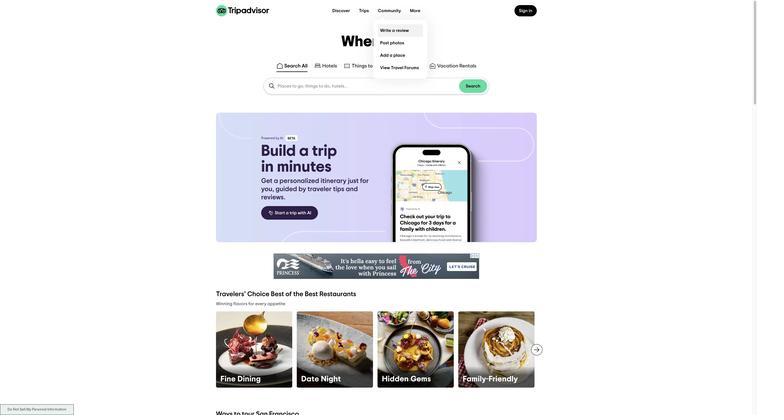 Task type: describe. For each thing, give the bounding box(es) containing it.
dining
[[238, 375, 261, 383]]

vacation rentals link
[[429, 62, 476, 69]]

hidden
[[382, 375, 409, 383]]

search button
[[459, 79, 487, 93]]

choice
[[247, 291, 269, 298]]

reviews.
[[261, 194, 285, 201]]

winning
[[216, 302, 232, 306]]

a right get
[[274, 178, 278, 184]]

powered
[[261, 136, 275, 140]]

date
[[301, 375, 319, 383]]

post photos
[[380, 41, 404, 45]]

where to?
[[341, 34, 411, 49]]

do not sell my personal information
[[8, 408, 66, 412]]

restaurants inside 'button'
[[395, 64, 422, 69]]

more
[[410, 8, 420, 13]]

search all
[[284, 64, 308, 69]]

trip for minutes
[[312, 143, 337, 159]]

travel
[[391, 65, 403, 70]]

photos
[[390, 41, 404, 45]]

guided
[[275, 186, 297, 193]]

write
[[380, 28, 391, 33]]

fine dining
[[221, 375, 261, 383]]

discover button
[[328, 5, 354, 16]]

family-friendly
[[463, 375, 518, 383]]

appetite
[[267, 302, 285, 306]]

1 best from the left
[[271, 291, 284, 298]]

view travel forums
[[380, 65, 419, 70]]

start a trip with ai
[[275, 211, 311, 215]]

of
[[285, 291, 292, 298]]

things
[[352, 64, 367, 69]]

the
[[293, 291, 303, 298]]

view
[[380, 65, 390, 70]]

winning flavors for every appetite
[[216, 302, 285, 306]]

to?
[[390, 34, 411, 49]]

beta
[[288, 137, 295, 140]]

0 horizontal spatial ai
[[280, 136, 283, 140]]

information
[[47, 408, 66, 412]]

restaurants link
[[387, 62, 422, 69]]

view travel forums link
[[378, 62, 423, 74]]

travelers'
[[216, 291, 246, 298]]

by inside build a trip in minutes get a personalized itinerary just for you, guided by traveler tips and reviews.
[[299, 186, 306, 193]]

community
[[378, 8, 401, 13]]

family-friendly link
[[458, 311, 535, 388]]

2 best from the left
[[305, 291, 318, 298]]

powered by ai
[[261, 136, 283, 140]]

my
[[26, 408, 31, 412]]

gems
[[411, 375, 431, 383]]

1 vertical spatial for
[[248, 302, 254, 306]]

review
[[396, 28, 409, 33]]

trips button
[[354, 5, 373, 16]]

sign in
[[519, 8, 532, 13]]

date night link
[[297, 311, 373, 388]]

hotels button
[[313, 61, 338, 72]]

every
[[255, 302, 266, 306]]

discover
[[332, 8, 350, 13]]

hidden gems link
[[378, 311, 454, 388]]

travelers' choice best of the best restaurants
[[216, 291, 356, 298]]

sell
[[20, 408, 26, 412]]

vacation rentals button
[[428, 61, 477, 72]]

fine
[[221, 375, 236, 383]]

next image
[[533, 346, 540, 353]]

tips
[[333, 186, 344, 193]]

search for search all
[[284, 64, 301, 69]]

do inside "button"
[[374, 64, 380, 69]]

post
[[380, 41, 389, 45]]

previous image
[[213, 346, 219, 353]]

do inside button
[[8, 408, 12, 412]]

add a place
[[380, 53, 405, 57]]

0 vertical spatial in
[[529, 8, 532, 13]]

forums
[[404, 65, 419, 70]]

hotels
[[322, 64, 337, 69]]

restaurants button
[[386, 61, 424, 72]]

add
[[380, 53, 389, 57]]

things to do link
[[344, 62, 380, 69]]

date night
[[301, 375, 341, 383]]

for inside build a trip in minutes get a personalized itinerary just for you, guided by traveler tips and reviews.
[[360, 178, 369, 184]]

0 horizontal spatial by
[[275, 136, 279, 140]]

trips
[[359, 8, 369, 13]]

more button
[[405, 5, 425, 16]]

all
[[302, 64, 308, 69]]

0 horizontal spatial restaurants
[[319, 291, 356, 298]]

a for write
[[392, 28, 395, 33]]

tab list containing search all
[[0, 60, 753, 73]]



Task type: vqa. For each thing, say whether or not it's contained in the screenshot.
All
yes



Task type: locate. For each thing, give the bounding box(es) containing it.
things to do
[[352, 64, 380, 69]]

1 vertical spatial search
[[466, 84, 480, 88]]

0 horizontal spatial trip
[[290, 211, 297, 215]]

0 horizontal spatial for
[[248, 302, 254, 306]]

search
[[284, 64, 301, 69], [466, 84, 480, 88]]

0 vertical spatial do
[[374, 64, 380, 69]]

menu containing write a review
[[373, 20, 428, 78]]

restaurants
[[395, 64, 422, 69], [319, 291, 356, 298]]

0 horizontal spatial in
[[261, 159, 274, 175]]

a right 'add' on the right top of the page
[[390, 53, 392, 57]]

for right just
[[360, 178, 369, 184]]

do right to
[[374, 64, 380, 69]]

you,
[[261, 186, 274, 193]]

1 horizontal spatial trip
[[312, 143, 337, 159]]

just
[[348, 178, 359, 184]]

for
[[360, 178, 369, 184], [248, 302, 254, 306]]

1 horizontal spatial for
[[360, 178, 369, 184]]

ai
[[280, 136, 283, 140], [307, 211, 311, 215]]

1 vertical spatial restaurants
[[319, 291, 356, 298]]

a for build
[[299, 143, 309, 159]]

1 horizontal spatial do
[[374, 64, 380, 69]]

vacation
[[437, 64, 458, 69]]

0 horizontal spatial do
[[8, 408, 12, 412]]

best right the
[[305, 291, 318, 298]]

by down 'personalized'
[[299, 186, 306, 193]]

0 horizontal spatial search
[[284, 64, 301, 69]]

1 vertical spatial by
[[299, 186, 306, 193]]

search left 'all'
[[284, 64, 301, 69]]

a for start
[[286, 211, 289, 215]]

rentals
[[459, 64, 476, 69]]

friendly
[[489, 375, 518, 383]]

advertisement region
[[274, 254, 479, 279]]

start a trip with ai button
[[261, 206, 318, 220]]

family-
[[463, 375, 489, 383]]

personal
[[32, 408, 47, 412]]

0 vertical spatial by
[[275, 136, 279, 140]]

and
[[346, 186, 358, 193]]

1 horizontal spatial in
[[529, 8, 532, 13]]

a inside button
[[286, 211, 289, 215]]

a inside "link"
[[392, 28, 395, 33]]

by right powered
[[275, 136, 279, 140]]

not
[[13, 408, 19, 412]]

0 vertical spatial for
[[360, 178, 369, 184]]

trip for ai
[[290, 211, 297, 215]]

traveler
[[308, 186, 332, 193]]

fine dining link
[[216, 311, 292, 388]]

1 horizontal spatial by
[[299, 186, 306, 193]]

a right 'write'
[[392, 28, 395, 33]]

search down rentals
[[466, 84, 480, 88]]

write a review link
[[378, 24, 423, 37]]

best up appetite on the left of the page
[[271, 291, 284, 298]]

flavors
[[233, 302, 247, 306]]

a for add
[[390, 53, 392, 57]]

trip inside button
[[290, 211, 297, 215]]

in up get
[[261, 159, 274, 175]]

by
[[275, 136, 279, 140], [299, 186, 306, 193]]

where
[[341, 34, 387, 49]]

a right build
[[299, 143, 309, 159]]

0 horizontal spatial best
[[271, 291, 284, 298]]

0 vertical spatial trip
[[312, 143, 337, 159]]

1 vertical spatial do
[[8, 408, 12, 412]]

Search search field
[[278, 84, 459, 89]]

in inside build a trip in minutes get a personalized itinerary just for you, guided by traveler tips and reviews.
[[261, 159, 274, 175]]

build
[[261, 143, 296, 159]]

community button
[[373, 5, 405, 16]]

ai left beta on the left of page
[[280, 136, 283, 140]]

hidden gems
[[382, 375, 431, 383]]

1 horizontal spatial ai
[[307, 211, 311, 215]]

personalized
[[279, 178, 319, 184]]

trip
[[312, 143, 337, 159], [290, 211, 297, 215]]

search inside button
[[284, 64, 301, 69]]

build a trip in minutes get a personalized itinerary just for you, guided by traveler tips and reviews.
[[261, 143, 369, 201]]

with
[[298, 211, 306, 215]]

write a review
[[380, 28, 409, 33]]

search inside button
[[466, 84, 480, 88]]

0 vertical spatial search
[[284, 64, 301, 69]]

menu
[[373, 20, 428, 78]]

minutes
[[277, 159, 332, 175]]

tripadvisor image
[[216, 5, 269, 16]]

search for search
[[466, 84, 480, 88]]

ai inside the start a trip with ai button
[[307, 211, 311, 215]]

search image
[[269, 83, 275, 90]]

0 vertical spatial restaurants
[[395, 64, 422, 69]]

Search search field
[[264, 78, 489, 94]]

ai right the with
[[307, 211, 311, 215]]

search all button
[[275, 61, 309, 72]]

1 horizontal spatial best
[[305, 291, 318, 298]]

hotels link
[[314, 62, 337, 69]]

sign
[[519, 8, 528, 13]]

1 vertical spatial in
[[261, 159, 274, 175]]

vacation rentals
[[437, 64, 476, 69]]

things to do button
[[343, 61, 381, 72]]

1 horizontal spatial search
[[466, 84, 480, 88]]

sign in link
[[514, 5, 537, 16]]

1 vertical spatial ai
[[307, 211, 311, 215]]

post photos link
[[378, 37, 423, 49]]

trip inside build a trip in minutes get a personalized itinerary just for you, guided by traveler tips and reviews.
[[312, 143, 337, 159]]

1 horizontal spatial restaurants
[[395, 64, 422, 69]]

0 vertical spatial ai
[[280, 136, 283, 140]]

add a place link
[[378, 49, 423, 62]]

tab list
[[0, 60, 753, 73]]

a right the start
[[286, 211, 289, 215]]

1 vertical spatial trip
[[290, 211, 297, 215]]

start
[[275, 211, 285, 215]]

itinerary
[[321, 178, 346, 184]]

in right sign
[[529, 8, 532, 13]]

get
[[261, 178, 272, 184]]

best
[[271, 291, 284, 298], [305, 291, 318, 298]]

do left not
[[8, 408, 12, 412]]

in
[[529, 8, 532, 13], [261, 159, 274, 175]]

for left every
[[248, 302, 254, 306]]

a
[[392, 28, 395, 33], [390, 53, 392, 57], [299, 143, 309, 159], [274, 178, 278, 184], [286, 211, 289, 215]]

do not sell my personal information button
[[0, 404, 74, 415]]

to
[[368, 64, 373, 69]]

place
[[393, 53, 405, 57]]



